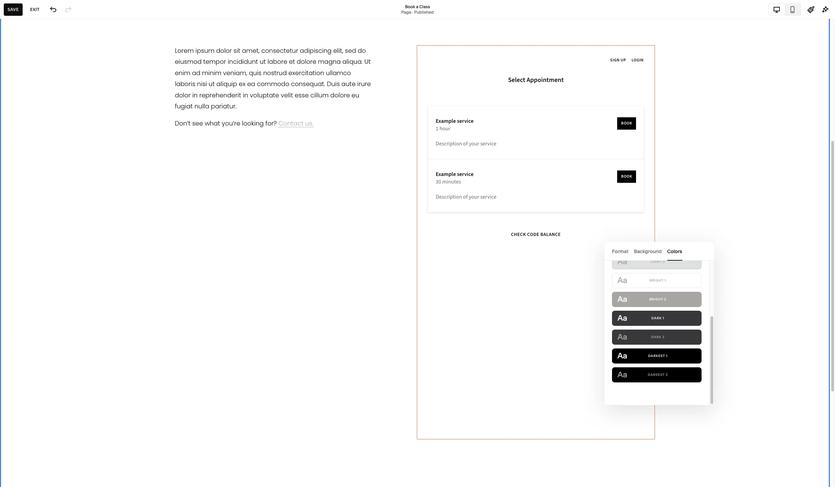 Task type: locate. For each thing, give the bounding box(es) containing it.
1 vertical spatial darkest
[[648, 373, 665, 377]]

aa for darkest 2
[[618, 370, 627, 379]]

2 down dark 1
[[662, 335, 665, 339]]

darkest down dark 2 on the bottom of the page
[[648, 354, 665, 358]]

0 vertical spatial bright
[[650, 279, 664, 282]]

3 aa from the top
[[618, 295, 627, 304]]

0 horizontal spatial tab list
[[612, 242, 707, 261]]

save button
[[4, 3, 23, 16]]

2 vertical spatial 1
[[666, 354, 668, 358]]

save
[[8, 7, 19, 12]]

colors button
[[667, 242, 682, 261]]

tab list
[[769, 4, 801, 15], [612, 242, 707, 261]]

1
[[665, 279, 666, 282], [663, 316, 664, 320], [666, 354, 668, 358]]

1 vertical spatial tab list
[[612, 242, 707, 261]]

1 vertical spatial dark
[[651, 335, 661, 339]]

light
[[651, 260, 662, 264]]

6 aa from the top
[[618, 351, 627, 361]]

dark down bright 2
[[652, 316, 662, 320]]

aa
[[618, 257, 627, 266], [618, 276, 627, 285], [618, 295, 627, 304], [618, 314, 627, 323], [618, 332, 627, 342], [618, 351, 627, 361], [618, 370, 627, 379]]

exit
[[30, 7, 40, 12]]

2 for darkest 2
[[666, 373, 668, 377]]

aa for bright 1
[[618, 276, 627, 285]]

colors
[[667, 248, 682, 254]]

4 aa from the top
[[618, 314, 627, 323]]

class
[[419, 4, 430, 9]]

1 up bright 2
[[665, 279, 666, 282]]

dark
[[652, 316, 662, 320], [651, 335, 661, 339]]

bright down bright 1
[[649, 297, 663, 301]]

2 right light at the bottom of the page
[[663, 260, 665, 264]]

2 aa from the top
[[618, 276, 627, 285]]

home button
[[0, 8, 34, 23]]

2 down bright 1
[[664, 297, 666, 301]]

aa for light 2
[[618, 257, 627, 266]]

7 aa from the top
[[618, 370, 627, 379]]

1 vertical spatial 1
[[663, 316, 664, 320]]

2 dark from the top
[[651, 335, 661, 339]]

dark 1
[[652, 316, 664, 320]]

1 up darkest 2 on the right bottom
[[666, 354, 668, 358]]

1 dark from the top
[[652, 316, 662, 320]]

0 vertical spatial darkest
[[648, 354, 665, 358]]

aa for dark 2
[[618, 332, 627, 342]]

book a class page · published
[[401, 4, 434, 15]]

1 down bright 2
[[663, 316, 664, 320]]

5 aa from the top
[[618, 332, 627, 342]]

1 vertical spatial bright
[[649, 297, 663, 301]]

aa for dark 1
[[618, 314, 627, 323]]

bright down light at the bottom of the page
[[650, 279, 664, 282]]

2
[[663, 260, 665, 264], [664, 297, 666, 301], [662, 335, 665, 339], [666, 373, 668, 377]]

darkest 2
[[648, 373, 668, 377]]

0 vertical spatial dark
[[652, 316, 662, 320]]

bright
[[650, 279, 664, 282], [649, 297, 663, 301]]

darkest down darkest 1
[[648, 373, 665, 377]]

0 vertical spatial 1
[[665, 279, 666, 282]]

exit button
[[26, 3, 43, 16]]

2 for light 2
[[663, 260, 665, 264]]

1 horizontal spatial tab list
[[769, 4, 801, 15]]

·
[[412, 9, 413, 15]]

bright for bright 2
[[649, 297, 663, 301]]

light 2
[[651, 260, 665, 264]]

1 aa from the top
[[618, 257, 627, 266]]

2 down darkest 1
[[666, 373, 668, 377]]

dark down dark 1
[[651, 335, 661, 339]]

format button
[[612, 242, 628, 261]]

darkest
[[648, 354, 665, 358], [648, 373, 665, 377]]



Task type: vqa. For each thing, say whether or not it's contained in the screenshot.
Field Shape
no



Task type: describe. For each thing, give the bounding box(es) containing it.
darkest 1
[[648, 354, 668, 358]]

dark for dark 1
[[652, 316, 662, 320]]

0 vertical spatial tab list
[[769, 4, 801, 15]]

aa for bright 2
[[618, 295, 627, 304]]

published
[[414, 9, 434, 15]]

bright for bright 1
[[650, 279, 664, 282]]

bright 2
[[649, 297, 666, 301]]

2 for dark 2
[[662, 335, 665, 339]]

format
[[612, 248, 628, 254]]

1 for dark 1
[[663, 316, 664, 320]]

tab list containing format
[[612, 242, 707, 261]]

book
[[405, 4, 415, 9]]

1 for bright 1
[[665, 279, 666, 282]]

2 for bright 2
[[664, 297, 666, 301]]

page
[[401, 9, 411, 15]]

1 for darkest 1
[[666, 354, 668, 358]]

aa for darkest 1
[[618, 351, 627, 361]]

darkest for darkest 1
[[648, 354, 665, 358]]

background button
[[634, 242, 662, 261]]

background
[[634, 248, 662, 254]]

darkest for darkest 2
[[648, 373, 665, 377]]

dark 2
[[651, 335, 665, 339]]

a
[[416, 4, 418, 9]]

home
[[13, 12, 26, 17]]

dark for dark 2
[[651, 335, 661, 339]]

bright 1
[[650, 279, 666, 282]]



